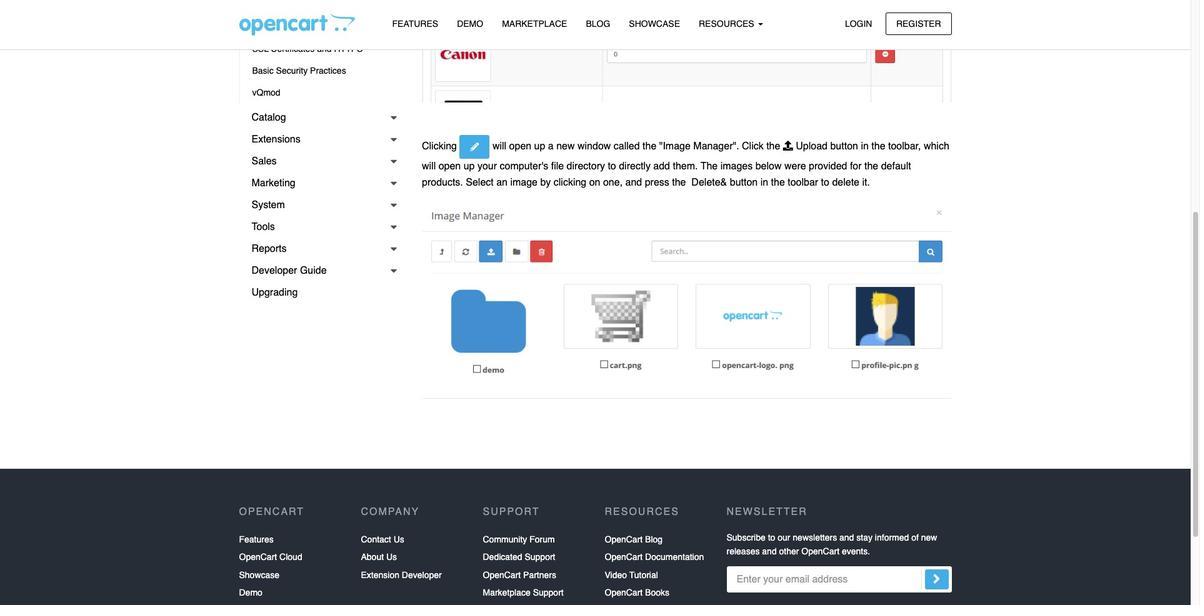 Task type: locate. For each thing, give the bounding box(es) containing it.
0 horizontal spatial a
[[333, 0, 338, 10]]

1 vertical spatial showcase link
[[239, 566, 280, 584]]

the down them.
[[672, 177, 686, 188]]

1 horizontal spatial button
[[831, 141, 858, 152]]

us for about us
[[386, 552, 397, 562]]

in down the below
[[761, 177, 769, 188]]

the down the below
[[771, 177, 785, 188]]

showcase right blog link
[[629, 19, 680, 29]]

support down partners
[[533, 588, 564, 598]]

2 admin - image manager image from the top
[[422, 199, 952, 417]]

support for marketplace
[[533, 588, 564, 598]]

0 horizontal spatial showcase
[[239, 570, 280, 580]]

1 horizontal spatial features link
[[383, 13, 448, 35]]

open up products.
[[439, 161, 461, 172]]

to left the new
[[323, 0, 331, 10]]

0 horizontal spatial features link
[[239, 531, 274, 549]]

1 horizontal spatial developer
[[402, 570, 442, 580]]

marketplace support
[[483, 588, 564, 598]]

1 vertical spatial support
[[525, 552, 556, 562]]

1 vertical spatial demo link
[[239, 584, 263, 602]]

it.
[[863, 177, 870, 188]]

marketing link
[[239, 173, 403, 194]]

to inside upload button in the toolbar, which will open up your computer's file directory to directly add them. the images below were provided for the default products. select an image by clicking on one, and press the
[[608, 161, 616, 172]]

"image
[[660, 141, 691, 152]]

video tutorial link
[[605, 566, 658, 584]]

dedicated support
[[483, 552, 556, 562]]

seo keywords link
[[240, 16, 403, 38]]

about us link
[[361, 549, 397, 566]]

open
[[509, 141, 532, 152], [439, 161, 461, 172]]

1 admin - image manager image from the top
[[422, 0, 952, 103]]

were
[[785, 161, 806, 172]]

0 horizontal spatial developer
[[252, 265, 297, 276]]

opencart up video tutorial
[[605, 552, 643, 562]]

features link down server
[[383, 13, 448, 35]]

and left other
[[762, 547, 777, 557]]

below
[[756, 161, 782, 172]]

opencart left the cloud in the bottom left of the page
[[239, 552, 277, 562]]

us right the contact
[[394, 535, 404, 545]]

1 horizontal spatial blog
[[645, 535, 663, 545]]

opencart documentation
[[605, 552, 704, 562]]

0 horizontal spatial showcase link
[[239, 566, 280, 584]]

demo
[[457, 19, 483, 29], [239, 588, 263, 598]]

support up partners
[[525, 552, 556, 562]]

new inside 'subscribe to our newsletters and stay informed of new releases and other opencart events.'
[[922, 533, 938, 543]]

1 horizontal spatial resources
[[699, 19, 757, 29]]

and inside upload button in the toolbar, which will open up your computer's file directory to directly add them. the images below were provided for the default products. select an image by clicking on one, and press the
[[626, 177, 642, 188]]

features
[[392, 19, 438, 29], [239, 535, 274, 545]]

1 vertical spatial demo
[[239, 588, 263, 598]]

1 vertical spatial features link
[[239, 531, 274, 549]]

community forum link
[[483, 531, 555, 549]]

1 vertical spatial developer
[[402, 570, 442, 580]]

extensions
[[252, 134, 301, 145]]

upgrading link
[[239, 282, 403, 304]]

features link up "opencart cloud" at the left
[[239, 531, 274, 549]]

0 vertical spatial a
[[333, 0, 338, 10]]

1 vertical spatial open
[[439, 161, 461, 172]]

an
[[497, 177, 508, 188]]

events.
[[842, 547, 870, 557]]

a left the new
[[333, 0, 338, 10]]

opencart - open source shopping cart solution image
[[239, 13, 355, 36]]

in
[[861, 141, 869, 152], [761, 177, 769, 188]]

1 vertical spatial features
[[239, 535, 274, 545]]

video
[[605, 570, 627, 580]]

opencart up opencart documentation on the right bottom of page
[[605, 535, 643, 545]]

1 vertical spatial in
[[761, 177, 769, 188]]

support
[[483, 506, 540, 518], [525, 552, 556, 562], [533, 588, 564, 598]]

clicking
[[554, 177, 587, 188]]

showcase down opencart cloud link
[[239, 570, 280, 580]]

showcase link
[[620, 13, 690, 35], [239, 566, 280, 584]]

0 vertical spatial showcase
[[629, 19, 680, 29]]

developer
[[252, 265, 297, 276], [402, 570, 442, 580]]

documentation
[[645, 552, 704, 562]]

extension developer link
[[361, 566, 442, 584]]

for
[[850, 161, 862, 172]]

1 horizontal spatial will
[[493, 141, 507, 152]]

0 horizontal spatial button
[[730, 177, 758, 188]]

developer guide link
[[239, 260, 403, 282]]

0 vertical spatial admin - image manager image
[[422, 0, 952, 103]]

delete&
[[692, 177, 727, 188]]

1 horizontal spatial new
[[922, 533, 938, 543]]

0 horizontal spatial blog
[[586, 19, 610, 29]]

and up events.
[[840, 533, 854, 543]]

in for toolbar,
[[861, 141, 869, 152]]

books
[[645, 588, 670, 598]]

0 horizontal spatial up
[[464, 161, 475, 172]]

in up for at the top of the page
[[861, 141, 869, 152]]

one,
[[603, 177, 623, 188]]

resources
[[699, 19, 757, 29], [605, 506, 680, 518]]

the right for at the top of the page
[[865, 161, 879, 172]]

opencart for opencart documentation
[[605, 552, 643, 562]]

0 horizontal spatial in
[[761, 177, 769, 188]]

to
[[323, 0, 331, 10], [608, 161, 616, 172], [821, 177, 830, 188], [768, 533, 776, 543]]

1 vertical spatial us
[[386, 552, 397, 562]]

us right about
[[386, 552, 397, 562]]

button for upload
[[831, 141, 858, 152]]

opencart
[[283, 0, 321, 10], [239, 506, 305, 518], [605, 535, 643, 545], [802, 547, 840, 557], [239, 552, 277, 562], [605, 552, 643, 562], [483, 570, 521, 580], [605, 588, 643, 598]]

0 vertical spatial us
[[394, 535, 404, 545]]

dedicated
[[483, 552, 522, 562]]

0 vertical spatial demo
[[457, 19, 483, 29]]

new right of
[[922, 533, 938, 543]]

https
[[334, 44, 363, 54]]

opencart partners
[[483, 570, 557, 580]]

new up file
[[557, 141, 575, 152]]

1 horizontal spatial a
[[548, 141, 554, 152]]

1 horizontal spatial features
[[392, 19, 438, 29]]

stay
[[857, 533, 873, 543]]

opencart for opencart books
[[605, 588, 643, 598]]

admin - image manager image
[[422, 0, 952, 103], [422, 199, 952, 417]]

0 vertical spatial demo link
[[448, 13, 493, 35]]

1 horizontal spatial up
[[534, 141, 546, 152]]

0 horizontal spatial will
[[422, 161, 436, 172]]

0 vertical spatial up
[[534, 141, 546, 152]]

0 vertical spatial will
[[493, 141, 507, 152]]

0 vertical spatial marketplace
[[502, 19, 567, 29]]

1 vertical spatial showcase
[[239, 570, 280, 580]]

0 horizontal spatial features
[[239, 535, 274, 545]]

1 vertical spatial admin - image manager image
[[422, 199, 952, 417]]

features link for demo
[[383, 13, 448, 35]]

open inside upload button in the toolbar, which will open up your computer's file directory to directly add them. the images below were provided for the default products. select an image by clicking on one, and press the
[[439, 161, 461, 172]]

1 horizontal spatial open
[[509, 141, 532, 152]]

up left 'your'
[[464, 161, 475, 172]]

button inside upload button in the toolbar, which will open up your computer's file directory to directly add them. the images below were provided for the default products. select an image by clicking on one, and press the
[[831, 141, 858, 152]]

1 vertical spatial marketplace
[[483, 588, 531, 598]]

0 horizontal spatial open
[[439, 161, 461, 172]]

support up community
[[483, 506, 540, 518]]

the left toolbar,
[[872, 141, 886, 152]]

a for new
[[548, 141, 554, 152]]

community
[[483, 535, 527, 545]]

1 vertical spatial button
[[730, 177, 758, 188]]

and down directly
[[626, 177, 642, 188]]

to inside 'subscribe to our newsletters and stay informed of new releases and other opencart events.'
[[768, 533, 776, 543]]

opencart up opencart - open source shopping cart solution image
[[283, 0, 321, 10]]

marketplace link
[[493, 13, 577, 35]]

opencart down dedicated
[[483, 570, 521, 580]]

0 vertical spatial in
[[861, 141, 869, 152]]

1 horizontal spatial in
[[861, 141, 869, 152]]

a
[[333, 0, 338, 10], [548, 141, 554, 152]]

window
[[578, 141, 611, 152]]

0 vertical spatial button
[[831, 141, 858, 152]]

features link
[[383, 13, 448, 35], [239, 531, 274, 549]]

button up for at the top of the page
[[831, 141, 858, 152]]

0 horizontal spatial new
[[557, 141, 575, 152]]

0 vertical spatial showcase link
[[620, 13, 690, 35]]

0 vertical spatial features
[[392, 19, 438, 29]]

subscribe
[[727, 533, 766, 543]]

1 vertical spatial up
[[464, 161, 475, 172]]

opencart down video tutorial link
[[605, 588, 643, 598]]

toolbar
[[788, 177, 819, 188]]

in for toolbar
[[761, 177, 769, 188]]

sales link
[[239, 151, 403, 173]]

opencart up "opencart cloud" at the left
[[239, 506, 305, 518]]

the right called
[[643, 141, 657, 152]]

will up products.
[[422, 161, 436, 172]]

features for opencart cloud
[[239, 535, 274, 545]]

0 horizontal spatial resources
[[605, 506, 680, 518]]

open up computer's
[[509, 141, 532, 152]]

1 horizontal spatial demo link
[[448, 13, 493, 35]]

1 vertical spatial will
[[422, 161, 436, 172]]

contact us
[[361, 535, 404, 545]]

opencart books link
[[605, 584, 670, 602]]

1 vertical spatial new
[[922, 533, 938, 543]]

default
[[881, 161, 911, 172]]

pencil alt image
[[471, 142, 479, 151]]

about us
[[361, 552, 397, 562]]

2 vertical spatial support
[[533, 588, 564, 598]]

us for contact us
[[394, 535, 404, 545]]

developer up upgrading
[[252, 265, 297, 276]]

button down images
[[730, 177, 758, 188]]

releases
[[727, 547, 760, 557]]

opencart down the newsletters
[[802, 547, 840, 557]]

which
[[924, 141, 950, 152]]

opencart documentation link
[[605, 549, 704, 566]]

1 horizontal spatial showcase
[[629, 19, 680, 29]]

add
[[654, 161, 670, 172]]

ssl certificates and https link
[[240, 38, 403, 60]]

0 horizontal spatial demo
[[239, 588, 263, 598]]

login
[[845, 18, 873, 28]]

moving opencart to a new server link
[[240, 0, 403, 16]]

to up the "one,"
[[608, 161, 616, 172]]

1 vertical spatial a
[[548, 141, 554, 152]]

a inside moving opencart to a new server link
[[333, 0, 338, 10]]

and
[[317, 44, 332, 54], [626, 177, 642, 188], [840, 533, 854, 543], [762, 547, 777, 557]]

1 vertical spatial resources
[[605, 506, 680, 518]]

in inside upload button in the toolbar, which will open up your computer's file directory to directly add them. the images below were provided for the default products. select an image by clicking on one, and press the
[[861, 141, 869, 152]]

the
[[643, 141, 657, 152], [767, 141, 781, 152], [872, 141, 886, 152], [865, 161, 879, 172], [672, 177, 686, 188], [771, 177, 785, 188]]

0 vertical spatial developer
[[252, 265, 297, 276]]

a up file
[[548, 141, 554, 152]]

extension
[[361, 570, 400, 580]]

to left our
[[768, 533, 776, 543]]

ssl certificates and https
[[252, 44, 363, 54]]

marketplace
[[502, 19, 567, 29], [483, 588, 531, 598]]

0 vertical spatial features link
[[383, 13, 448, 35]]

developer right extension
[[402, 570, 442, 580]]

up up computer's
[[534, 141, 546, 152]]

will up 'your'
[[493, 141, 507, 152]]



Task type: vqa. For each thing, say whether or not it's contained in the screenshot.


Task type: describe. For each thing, give the bounding box(es) containing it.
guide
[[300, 265, 327, 276]]

forum
[[530, 535, 555, 545]]

0 vertical spatial blog
[[586, 19, 610, 29]]

basic security practices link
[[240, 60, 403, 82]]

them.
[[673, 161, 698, 172]]

opencart blog link
[[605, 531, 663, 549]]

of
[[912, 533, 919, 543]]

subscribe to our newsletters and stay informed of new releases and other opencart events.
[[727, 533, 938, 557]]

login link
[[835, 12, 883, 35]]

will inside upload button in the toolbar, which will open up your computer's file directory to directly add them. the images below were provided for the default products. select an image by clicking on one, and press the
[[422, 161, 436, 172]]

keywords
[[273, 22, 312, 32]]

your
[[478, 161, 497, 172]]

select
[[466, 177, 494, 188]]

tools link
[[239, 216, 403, 238]]

click
[[742, 141, 764, 152]]

opencart cloud link
[[239, 549, 302, 566]]

angle right image
[[933, 572, 941, 587]]

features link for opencart cloud
[[239, 531, 274, 549]]

will open up a new window called the "image manager". click the
[[490, 141, 783, 152]]

1 vertical spatial blog
[[645, 535, 663, 545]]

upgrading
[[252, 287, 298, 298]]

0 vertical spatial open
[[509, 141, 532, 152]]

upload
[[796, 141, 828, 152]]

ssl
[[252, 44, 269, 54]]

seo keywords
[[252, 22, 312, 32]]

server
[[360, 0, 386, 10]]

certificates
[[271, 44, 315, 54]]

dedicated support link
[[483, 549, 556, 566]]

images
[[721, 161, 753, 172]]

delete& button in the toolbar to delete it.
[[689, 177, 870, 188]]

upload button in the toolbar, which will open up your computer's file directory to directly add them. the images below were provided for the default products. select an image by clicking on one, and press the
[[422, 141, 950, 188]]

support for dedicated
[[525, 552, 556, 562]]

extension developer
[[361, 570, 442, 580]]

opencart inside 'subscribe to our newsletters and stay informed of new releases and other opencart events.'
[[802, 547, 840, 557]]

newsletter
[[727, 506, 808, 518]]

opencart for opencart
[[239, 506, 305, 518]]

delete
[[833, 177, 860, 188]]

vqmod link
[[240, 82, 403, 104]]

the left upload icon
[[767, 141, 781, 152]]

a for new
[[333, 0, 338, 10]]

marketplace support link
[[483, 584, 564, 602]]

opencart for opencart partners
[[483, 570, 521, 580]]

press
[[645, 177, 670, 188]]

marketing
[[252, 178, 296, 189]]

opencart for opencart blog
[[605, 535, 643, 545]]

up inside upload button in the toolbar, which will open up your computer's file directory to directly add them. the images below were provided for the default products. select an image by clicking on one, and press the
[[464, 161, 475, 172]]

our
[[778, 533, 791, 543]]

1 horizontal spatial showcase link
[[620, 13, 690, 35]]

manager".
[[694, 141, 739, 152]]

directory
[[567, 161, 605, 172]]

basic
[[252, 66, 274, 76]]

moving opencart to a new server
[[252, 0, 386, 10]]

provided
[[809, 161, 848, 172]]

practices
[[310, 66, 346, 76]]

opencart cloud
[[239, 552, 302, 562]]

new
[[340, 0, 358, 10]]

register
[[897, 18, 941, 28]]

basic security practices
[[252, 66, 346, 76]]

the
[[701, 161, 718, 172]]

marketplace for marketplace support
[[483, 588, 531, 598]]

catalog
[[252, 112, 286, 123]]

marketplace for marketplace
[[502, 19, 567, 29]]

and down seo keywords link
[[317, 44, 332, 54]]

directly
[[619, 161, 651, 172]]

extensions link
[[239, 129, 403, 151]]

seo
[[252, 22, 271, 32]]

0 vertical spatial support
[[483, 506, 540, 518]]

resources link
[[690, 13, 773, 35]]

to down provided
[[821, 177, 830, 188]]

vqmod
[[252, 88, 281, 98]]

upload image
[[783, 141, 793, 151]]

opencart for opencart cloud
[[239, 552, 277, 562]]

tutorial
[[630, 570, 658, 580]]

reports
[[252, 243, 287, 254]]

0 vertical spatial new
[[557, 141, 575, 152]]

blog link
[[577, 13, 620, 35]]

contact us link
[[361, 531, 404, 549]]

cloud
[[280, 552, 302, 562]]

other
[[779, 547, 799, 557]]

1 horizontal spatial demo
[[457, 19, 483, 29]]

features for demo
[[392, 19, 438, 29]]

file
[[551, 161, 564, 172]]

0 vertical spatial resources
[[699, 19, 757, 29]]

by
[[541, 177, 551, 188]]

community forum
[[483, 535, 555, 545]]

clicking
[[422, 141, 460, 152]]

register link
[[886, 12, 952, 35]]

opencart partners link
[[483, 566, 557, 584]]

button for delete&
[[730, 177, 758, 188]]

Enter your email address text field
[[727, 567, 952, 593]]

system
[[252, 199, 285, 211]]

0 horizontal spatial demo link
[[239, 584, 263, 602]]

developer guide
[[252, 265, 327, 276]]

moving
[[252, 0, 281, 10]]

about
[[361, 552, 384, 562]]

video tutorial
[[605, 570, 658, 580]]

tools
[[252, 221, 275, 233]]

partners
[[523, 570, 557, 580]]

sales
[[252, 156, 277, 167]]



